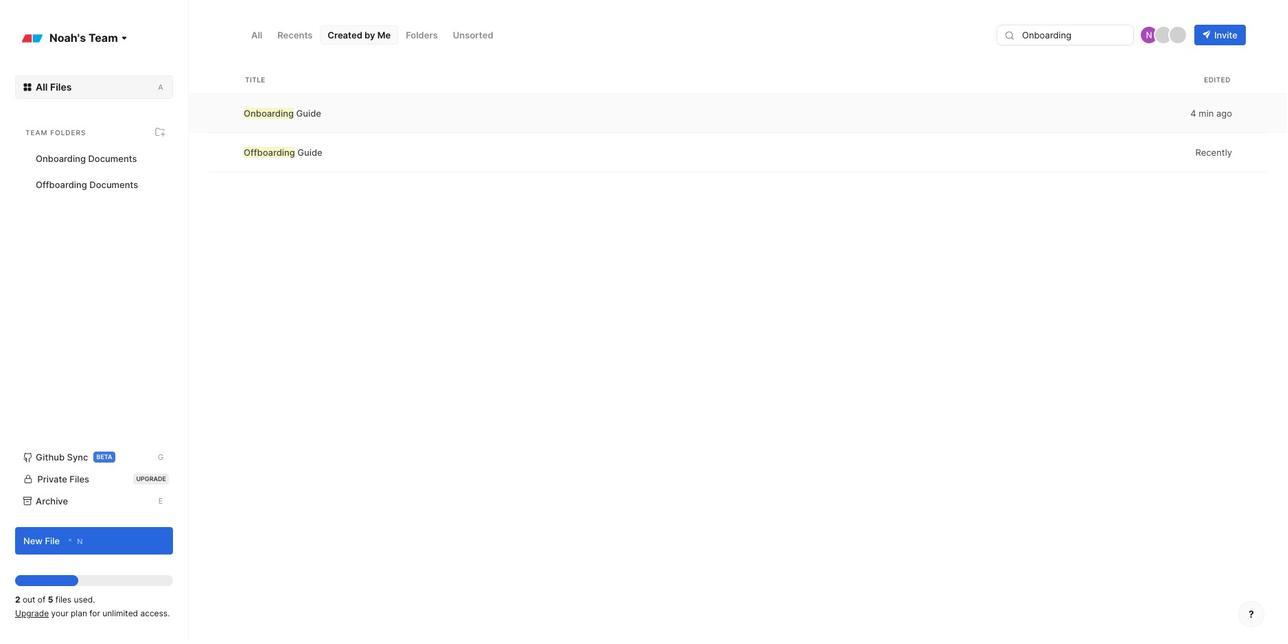 Task type: vqa. For each thing, say whether or not it's contained in the screenshot.
invite via email address text box
no



Task type: describe. For each thing, give the bounding box(es) containing it.
beta
[[96, 453, 112, 461]]

folders button
[[398, 25, 445, 45]]

by
[[365, 29, 375, 40]]

team inside button
[[88, 31, 118, 45]]

? button
[[1238, 601, 1265, 627]]

unsorted button
[[445, 25, 501, 45]]

new file
[[23, 535, 60, 546]]

a
[[158, 82, 163, 92]]

documents for offboarding documents
[[89, 179, 138, 190]]

all for all
[[251, 29, 262, 40]]

onboarding documents button
[[15, 148, 173, 170]]

?
[[1249, 608, 1254, 620]]

created by me button
[[320, 25, 398, 45]]

edited
[[1204, 75, 1231, 84]]

recents
[[277, 29, 313, 40]]

github sync
[[36, 452, 88, 463]]

created by me
[[328, 29, 391, 40]]

team folders
[[25, 128, 86, 137]]

files
[[55, 595, 71, 605]]

your
[[51, 608, 68, 619]]

2 out of 5 files used. upgrade your plan for unlimited access.
[[15, 595, 170, 619]]

Search  text field
[[1021, 29, 1125, 41]]

noah's team
[[49, 31, 118, 45]]

offboarding for offboarding documents
[[36, 179, 87, 190]]

g
[[158, 452, 163, 462]]

all files
[[36, 81, 72, 93]]

4
[[1191, 108, 1196, 119]]

min
[[1199, 108, 1214, 119]]

0 horizontal spatial team
[[25, 128, 48, 137]]

upgrade
[[15, 608, 49, 619]]

^
[[68, 537, 72, 546]]

access.
[[140, 608, 170, 619]]

offboarding documents button
[[15, 174, 173, 196]]

offboarding documents
[[36, 179, 138, 190]]

5
[[48, 595, 53, 605]]

of
[[38, 595, 46, 605]]

title
[[245, 75, 266, 84]]

folders
[[50, 128, 86, 137]]

upgrade button
[[15, 608, 49, 619]]



Task type: locate. For each thing, give the bounding box(es) containing it.
n
[[77, 537, 83, 546]]

files down the "sync"
[[70, 474, 89, 485]]

files for private files
[[70, 474, 89, 485]]

private files
[[37, 474, 89, 485]]

^ n
[[68, 537, 83, 546]]

guide down "onboarding guide"
[[297, 147, 323, 158]]

private
[[37, 474, 67, 485]]

team right noah's
[[88, 31, 118, 45]]

all up team folders at the left
[[36, 81, 48, 93]]

invite
[[1214, 29, 1238, 40]]

guide
[[296, 108, 321, 119], [297, 147, 323, 158]]

offboarding down "onboarding guide"
[[244, 147, 295, 158]]

documents for onboarding documents
[[88, 153, 137, 164]]

onboarding inside button
[[36, 153, 86, 164]]

team left folders
[[25, 128, 48, 137]]

guide for onboarding guide
[[296, 108, 321, 119]]

files up team folders at the left
[[50, 81, 72, 93]]

0 horizontal spatial all
[[36, 81, 48, 93]]

onboarding down the title at the top of page
[[244, 108, 294, 119]]

1 vertical spatial team
[[25, 128, 48, 137]]

onboarding
[[244, 108, 294, 119], [36, 153, 86, 164]]

offboarding for offboarding guide
[[244, 147, 295, 158]]

1 horizontal spatial all
[[251, 29, 262, 40]]

recently
[[1196, 147, 1232, 158]]

guide for offboarding guide
[[297, 147, 323, 158]]

documents up the offboarding documents button
[[88, 153, 137, 164]]

archive
[[36, 496, 68, 507]]

0 vertical spatial team
[[88, 31, 118, 45]]

1 horizontal spatial team
[[88, 31, 118, 45]]

0 vertical spatial documents
[[88, 153, 137, 164]]

onboarding guide
[[244, 108, 321, 119]]

0 vertical spatial onboarding
[[244, 108, 294, 119]]

4 min ago
[[1191, 108, 1232, 119]]

new
[[23, 535, 43, 546]]

2
[[15, 595, 20, 605]]

me
[[377, 29, 391, 40]]

0 horizontal spatial onboarding
[[36, 153, 86, 164]]

offboarding inside button
[[36, 179, 87, 190]]

plan
[[71, 608, 87, 619]]

noah's
[[49, 31, 86, 45]]

offboarding
[[244, 147, 295, 158], [36, 179, 87, 190]]

0 vertical spatial guide
[[296, 108, 321, 119]]

1 vertical spatial documents
[[89, 179, 138, 190]]

noah's team button
[[15, 24, 139, 51]]

files for all files
[[50, 81, 72, 93]]

folders
[[406, 29, 438, 40]]

all inside 'button'
[[251, 29, 262, 40]]

for
[[89, 608, 100, 619]]

team
[[88, 31, 118, 45], [25, 128, 48, 137]]

unsorted
[[453, 29, 493, 40]]

invite button
[[1195, 25, 1246, 45]]

out
[[23, 595, 35, 605]]

0 horizontal spatial offboarding
[[36, 179, 87, 190]]

all button
[[244, 25, 270, 45]]

1 horizontal spatial onboarding
[[244, 108, 294, 119]]

1 vertical spatial offboarding
[[36, 179, 87, 190]]

offboarding down onboarding documents
[[36, 179, 87, 190]]

all for all files
[[36, 81, 48, 93]]

file
[[45, 535, 60, 546]]

onboarding down team folders at the left
[[36, 153, 86, 164]]

0 vertical spatial all
[[251, 29, 262, 40]]

ago
[[1216, 108, 1232, 119]]

github
[[36, 452, 65, 463]]

recents button
[[270, 25, 320, 45]]

0 vertical spatial offboarding
[[244, 147, 295, 158]]

1 vertical spatial files
[[70, 474, 89, 485]]

guide up offboarding guide
[[296, 108, 321, 119]]

all
[[251, 29, 262, 40], [36, 81, 48, 93]]

created
[[328, 29, 362, 40]]

sync
[[67, 452, 88, 463]]

all left recents
[[251, 29, 262, 40]]

documents
[[88, 153, 137, 164], [89, 179, 138, 190]]

1 vertical spatial guide
[[297, 147, 323, 158]]

offboarding guide
[[244, 147, 323, 158]]

1 vertical spatial all
[[36, 81, 48, 93]]

documents down onboarding documents button
[[89, 179, 138, 190]]

1 vertical spatial onboarding
[[36, 153, 86, 164]]

0 vertical spatial files
[[50, 81, 72, 93]]

onboarding for onboarding guide
[[244, 108, 294, 119]]

e
[[158, 496, 163, 506]]

onboarding documents
[[36, 153, 137, 164]]

1 horizontal spatial offboarding
[[244, 147, 295, 158]]

unlimited
[[103, 608, 138, 619]]

files
[[50, 81, 72, 93], [70, 474, 89, 485]]

onboarding for onboarding documents
[[36, 153, 86, 164]]

upgrade
[[136, 475, 166, 483]]

used.
[[74, 595, 95, 605]]



